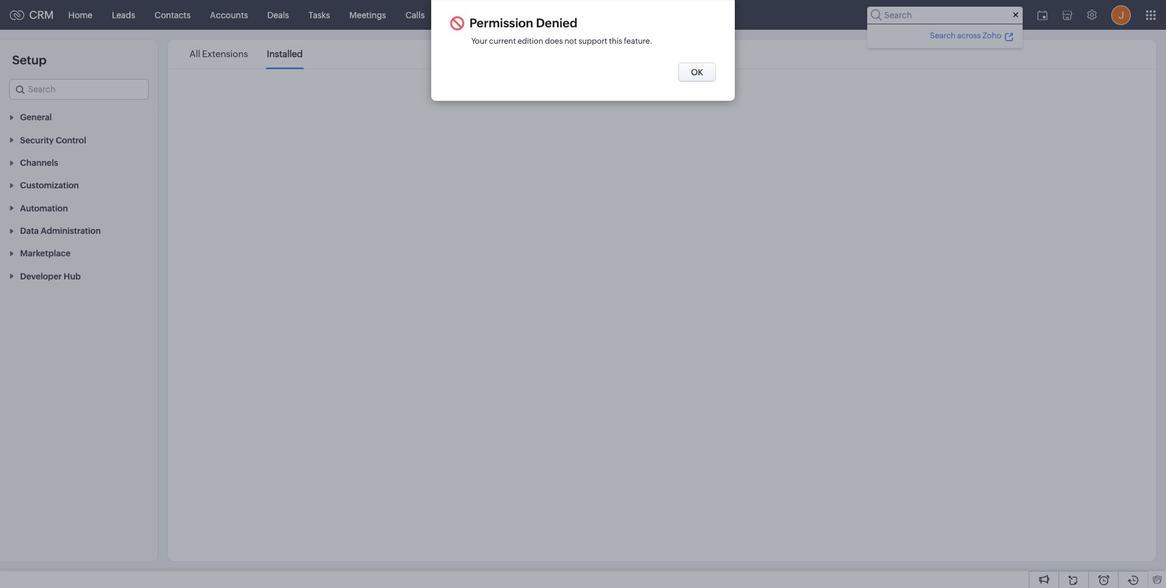 Task type: locate. For each thing, give the bounding box(es) containing it.
logo image
[[10, 10, 24, 20]]

ok
[[691, 67, 704, 77]]

reports link
[[435, 0, 485, 29]]

campaigns link
[[485, 0, 550, 29]]

current
[[489, 36, 516, 46]]

your
[[472, 36, 488, 46]]

profile image
[[1112, 5, 1132, 25]]

tasks
[[309, 10, 330, 20]]

edition
[[518, 36, 544, 46]]

zoho
[[983, 31, 1002, 40]]

tasks link
[[299, 0, 340, 29]]

denied
[[536, 16, 578, 30]]

setup
[[12, 53, 46, 67]]

documents link
[[550, 0, 615, 29]]

documents
[[560, 10, 606, 20]]

calls link
[[396, 0, 435, 29]]

this
[[609, 36, 623, 46]]

reports
[[444, 10, 475, 20]]

permission
[[470, 16, 534, 30]]

accounts link
[[200, 0, 258, 29]]

installed
[[267, 49, 303, 59]]



Task type: vqa. For each thing, say whether or not it's contained in the screenshot.
the left Action
no



Task type: describe. For each thing, give the bounding box(es) containing it.
support
[[579, 36, 608, 46]]

not
[[565, 36, 577, 46]]

meetings link
[[340, 0, 396, 29]]

leads
[[112, 10, 135, 20]]

deals link
[[258, 0, 299, 29]]

campaigns
[[495, 10, 540, 20]]

contacts link
[[145, 0, 200, 29]]

feature.
[[624, 36, 653, 46]]

crm
[[29, 9, 54, 21]]

crm link
[[10, 9, 54, 21]]

accounts
[[210, 10, 248, 20]]

contacts
[[155, 10, 191, 20]]

search across zoho
[[931, 31, 1002, 40]]

meetings
[[350, 10, 386, 20]]

all extensions
[[190, 49, 248, 59]]

leads link
[[102, 0, 145, 29]]

extensions
[[202, 49, 248, 59]]

home link
[[59, 0, 102, 29]]

ok button
[[679, 62, 716, 82]]

all extensions link
[[190, 40, 248, 68]]

across
[[958, 31, 982, 40]]

deals
[[268, 10, 289, 20]]

your current edition does not support this feature.
[[472, 36, 653, 46]]

permission denied
[[470, 16, 578, 30]]

all
[[190, 49, 200, 59]]

does
[[545, 36, 563, 46]]

installed link
[[267, 40, 303, 68]]

search
[[931, 31, 956, 40]]

calls
[[406, 10, 425, 20]]

home
[[68, 10, 92, 20]]

search across zoho link
[[929, 29, 1016, 42]]

profile element
[[1105, 0, 1139, 29]]



